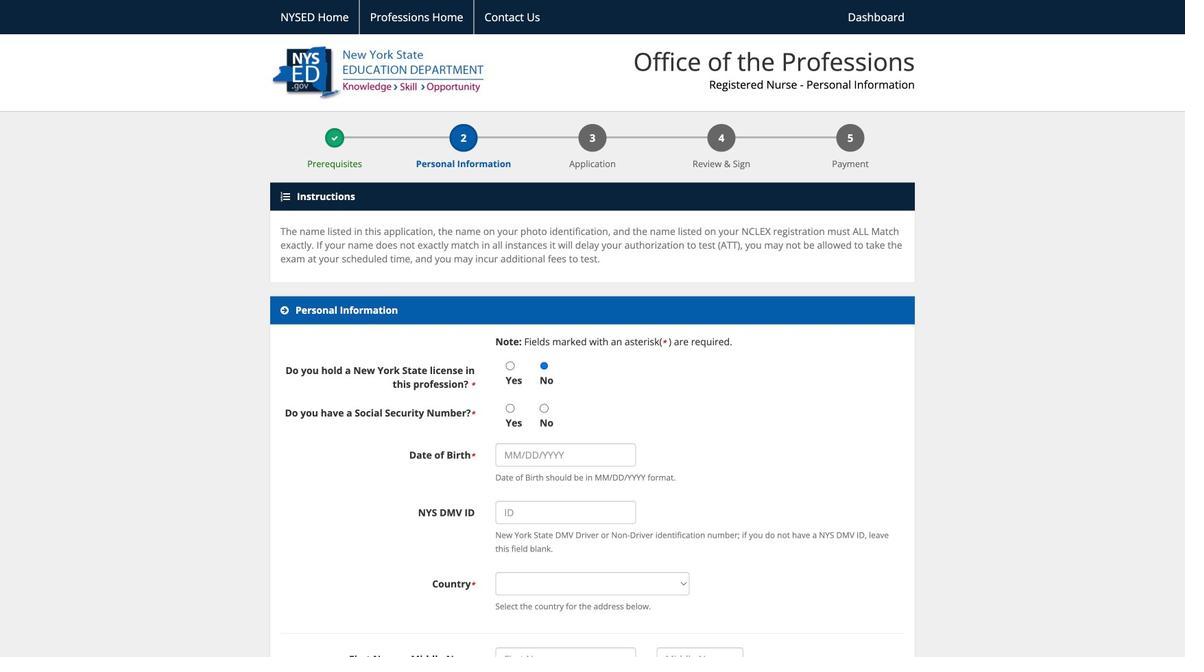 Task type: describe. For each thing, give the bounding box(es) containing it.
MM/DD/YYYY text field
[[495, 444, 636, 467]]

check image
[[331, 135, 338, 142]]



Task type: locate. For each thing, give the bounding box(es) containing it.
list ol image
[[280, 192, 290, 202]]

Middle Name text field
[[657, 648, 743, 658]]

None radio
[[540, 362, 549, 371], [540, 404, 549, 413], [540, 362, 549, 371], [540, 404, 549, 413]]

ID text field
[[495, 501, 636, 525]]

First Name text field
[[495, 648, 636, 658]]

None radio
[[506, 362, 515, 371], [506, 404, 515, 413], [506, 362, 515, 371], [506, 404, 515, 413]]

arrow circle right image
[[280, 306, 289, 316]]



Task type: vqa. For each thing, say whether or not it's contained in the screenshot.
Please Re-Enter Your E-Mail Address. text box
no



